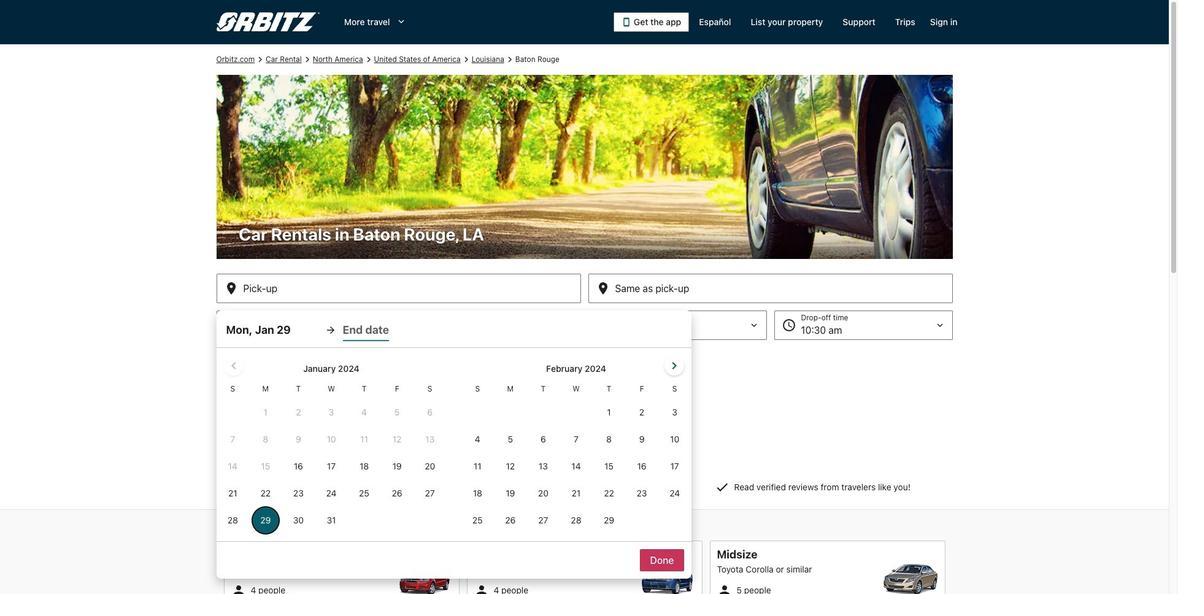 Task type: vqa. For each thing, say whether or not it's contained in the screenshot.
small icon to the left
yes



Task type: locate. For each thing, give the bounding box(es) containing it.
small image right chevrolet spark image
[[474, 583, 489, 594]]

next month image
[[667, 358, 682, 373]]

small image
[[231, 583, 246, 594]]

1 directional image from the left
[[302, 54, 313, 65]]

chevrolet spark image
[[397, 564, 452, 594]]

directional image
[[255, 54, 266, 65]]

1 horizontal spatial small image
[[717, 583, 732, 594]]

small image right ford focus image
[[717, 583, 732, 594]]

previous month image
[[226, 358, 241, 373]]

directional image
[[302, 54, 313, 65], [363, 54, 374, 65], [461, 54, 472, 65], [504, 54, 515, 65]]

4 directional image from the left
[[504, 54, 515, 65]]

3 directional image from the left
[[461, 54, 472, 65]]

0 horizontal spatial small image
[[474, 583, 489, 594]]

2 small image from the left
[[717, 583, 732, 594]]

main content
[[0, 44, 1169, 594]]

small image
[[474, 583, 489, 594], [717, 583, 732, 594]]

breadcrumbs region
[[0, 44, 1169, 579]]



Task type: describe. For each thing, give the bounding box(es) containing it.
download the app button image
[[622, 17, 632, 27]]

ford focus image
[[640, 564, 695, 594]]

2 directional image from the left
[[363, 54, 374, 65]]

1 small image from the left
[[474, 583, 489, 594]]

toyota corolla image
[[883, 564, 938, 594]]

orbitz logo image
[[216, 12, 320, 32]]



